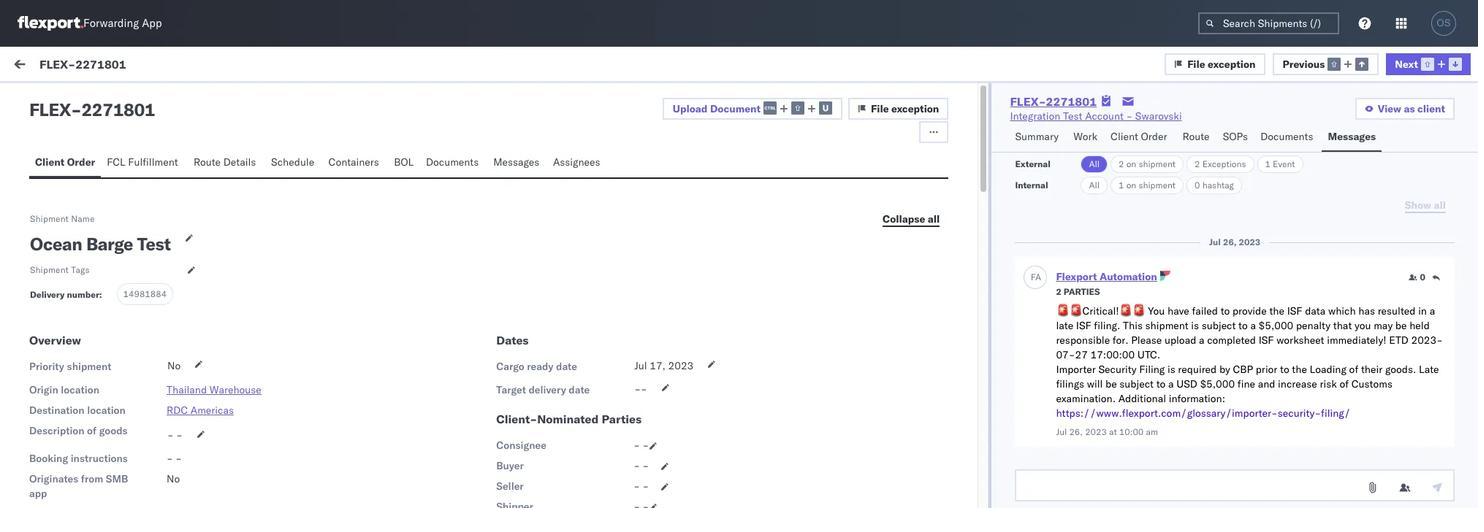 Task type: locate. For each thing, give the bounding box(es) containing it.
1 vertical spatial 2023,
[[540, 375, 569, 388]]

0 vertical spatial exception:
[[46, 183, 98, 197]]

order
[[1141, 130, 1168, 143], [67, 156, 95, 169]]

458574 down 2 exceptions
[[1182, 185, 1221, 198]]

2 flex- 458574 from the top
[[1152, 375, 1221, 388]]

0 horizontal spatial documents button
[[420, 149, 488, 178]]

client
[[1418, 102, 1446, 115]]

0 vertical spatial oct 26, 2023, 2:44 pm pdt
[[502, 375, 633, 388]]

1 vertical spatial of
[[1340, 378, 1349, 391]]

2 oct 26, 2023, 2:44 pm pdt from the top
[[502, 462, 633, 475]]

1 horizontal spatial 1
[[1266, 159, 1271, 170]]

1 horizontal spatial work
[[1185, 126, 1204, 137]]

be
[[1396, 319, 1407, 333], [1106, 378, 1117, 391]]

2:44 for s
[[571, 375, 594, 388]]

0 vertical spatial pm
[[596, 185, 612, 198]]

0 horizontal spatial client
[[35, 156, 65, 169]]

ocean barge test
[[30, 233, 171, 255]]

to
[[1221, 305, 1230, 318], [1239, 319, 1248, 333], [1281, 363, 1290, 376], [1157, 378, 1166, 391]]

delivery down 'ready' at the bottom left of the page
[[529, 384, 566, 397]]

1 o from the top
[[48, 160, 54, 169]]

no up exception: (air recovery) schedule delay: terminal
[[167, 360, 181, 373]]

you inside 🚨🚨critical!🚨🚨 you have failed to provide the isf data which has resulted in a late isf filing. this shipment is subject to a $5,000 penalty that you may be held responsible for. please upload a completed isf worksheet immediately! etd
[[1355, 319, 1372, 333]]

0 vertical spatial o
[[48, 160, 54, 169]]

$5,000 down by
[[1201, 378, 1235, 391]]

- - for consignee
[[634, 439, 649, 452]]

2:44 for o
[[571, 462, 594, 475]]

0 vertical spatial delivery
[[120, 308, 156, 321]]

2 omkar savant from the top
[[71, 253, 136, 266]]

this up ocean
[[44, 213, 64, 226]]

target delivery date
[[496, 384, 590, 397]]

route right related
[[1183, 130, 1210, 143]]

0 vertical spatial the
[[1270, 305, 1285, 318]]

1 on from the top
[[1127, 159, 1137, 170]]

2 pdt from the top
[[614, 375, 633, 388]]

2 parties
[[1056, 287, 1100, 297]]

client order button up 2 on shipment
[[1105, 124, 1177, 152]]

jul for jul 17, 2023
[[635, 360, 647, 373]]

1 vertical spatial flex- 458574
[[1152, 375, 1221, 388]]

17:00:00 utc.
[[1091, 349, 1161, 362]]

is left great
[[66, 213, 74, 226]]

work inside import work button
[[143, 60, 167, 73]]

2 pm from the top
[[596, 375, 612, 388]]

account
[[1086, 110, 1124, 123]]

shipment up we
[[30, 265, 69, 276]]

omkar up exception: warehouse
[[71, 158, 102, 171]]

2 vertical spatial pdt
[[614, 462, 633, 475]]

1 vertical spatial schedule
[[178, 374, 224, 387]]

work for my
[[42, 56, 80, 77]]

unloading
[[71, 293, 117, 306]]

2:45
[[571, 185, 594, 198]]

has
[[1359, 305, 1376, 318]]

app
[[29, 488, 47, 501]]

2 on from the top
[[1127, 180, 1137, 191]]

0 for 0
[[1421, 272, 1426, 283]]

1 pm from the top
[[596, 185, 612, 198]]

2023, down 'ready' at the bottom left of the page
[[540, 375, 569, 388]]

1 resize handle column header from the left
[[478, 122, 496, 509]]

of left goods
[[87, 425, 97, 438]]

1 horizontal spatial internal
[[98, 93, 134, 106]]

2 vertical spatial jul
[[1056, 427, 1067, 438]]

o s up exception: warehouse
[[48, 160, 58, 169]]

1 s from the top
[[54, 160, 58, 169]]

work up external (0)
[[42, 56, 80, 77]]

document
[[710, 102, 761, 115]]

- inside 'link'
[[1127, 110, 1133, 123]]

1 horizontal spatial route
[[1183, 130, 1210, 143]]

$5,000 up worksheet
[[1259, 319, 1294, 333]]

1 vertical spatial 2023
[[668, 360, 694, 373]]

1 horizontal spatial jul
[[1056, 427, 1067, 438]]

0 vertical spatial flex- 458574
[[1152, 185, 1221, 198]]

(0) inside button
[[64, 93, 83, 106]]

2 o s from the top
[[48, 452, 58, 461]]

2 2:44 from the top
[[571, 462, 594, 475]]

pdt for delay
[[614, 185, 633, 198]]

test down flex-2271801 link
[[1064, 110, 1083, 123]]

this
[[44, 213, 64, 226], [1123, 319, 1143, 333]]

1 horizontal spatial file
[[1188, 57, 1206, 71]]

instructions
[[71, 452, 128, 466]]

1 vertical spatial 0
[[1421, 272, 1426, 283]]

1 vertical spatial shipment
[[30, 265, 69, 276]]

1 vertical spatial oct 26, 2023, 2:44 pm pdt
[[502, 462, 633, 475]]

0 vertical spatial documents
[[1261, 130, 1314, 143]]

savant up (air
[[104, 348, 136, 361]]

on for 2
[[1127, 159, 1137, 170]]

schedule right details
[[271, 156, 314, 169]]

oct left 2:45
[[502, 185, 519, 198]]

0
[[1195, 180, 1201, 191], [1421, 272, 1426, 283]]

messages button
[[1323, 124, 1382, 152], [488, 149, 547, 178]]

pm for recovery)
[[596, 375, 612, 388]]

2 omkar from the top
[[71, 253, 102, 266]]

flex- 458574 down am
[[1152, 462, 1221, 475]]

will
[[1087, 378, 1103, 391]]

description of goods
[[29, 425, 128, 438]]

1 vertical spatial date
[[569, 384, 590, 397]]

1 2:44 from the top
[[571, 375, 594, 388]]

1 vertical spatial subject
[[1120, 378, 1154, 391]]

warehouse down fcl
[[101, 183, 155, 197]]

external inside button
[[23, 93, 62, 106]]

jul left 17,
[[635, 360, 647, 373]]

1 vertical spatial 458574
[[1182, 375, 1221, 388]]

pm right 2:45
[[596, 185, 612, 198]]

1 vertical spatial file
[[871, 102, 889, 115]]

all button for 2
[[1081, 156, 1108, 173]]

0 for 0 hashtag
[[1195, 180, 1201, 191]]

messages down view as client button
[[1328, 130, 1376, 143]]

2 all button from the top
[[1081, 177, 1108, 194]]

1 savant from the top
[[104, 158, 136, 171]]

(0) for internal (0)
[[136, 93, 156, 106]]

o s for oct 26, 2023, 2:45 pm pdt
[[48, 160, 58, 169]]

oct 26, 2023, 2:44 pm pdt down nominated
[[502, 462, 633, 475]]

4 resize handle column header from the left
[[1452, 122, 1470, 509]]

1 horizontal spatial flex-2271801
[[1010, 94, 1097, 109]]

upload document button
[[663, 98, 843, 120]]

0 horizontal spatial client order
[[35, 156, 95, 169]]

0 vertical spatial flex-2271801
[[39, 57, 126, 71]]

2023 right 17,
[[668, 360, 694, 373]]

flex- up you
[[1152, 280, 1182, 293]]

flex
[[29, 99, 71, 121]]

https://www.flexport.com/glossary/importer-
[[1056, 407, 1278, 420]]

1 exception: from the top
[[46, 183, 98, 197]]

you down has
[[1355, 319, 1372, 333]]

1 vertical spatial o
[[48, 452, 54, 461]]

2:44 down client-nominated parties
[[571, 462, 594, 475]]

458574 up information:
[[1182, 375, 1221, 388]]

0 vertical spatial this
[[44, 213, 64, 226]]

filing.
[[1094, 319, 1121, 333]]

is right filing
[[1168, 363, 1176, 376]]

shipment
[[30, 213, 69, 224], [30, 265, 69, 276]]

f a
[[1031, 272, 1042, 283]]

upload document
[[673, 102, 761, 115]]

oct
[[502, 185, 519, 198], [502, 375, 519, 388], [502, 462, 519, 475]]

2023 up provide
[[1239, 237, 1261, 248]]

1 2023, from the top
[[540, 185, 569, 198]]

messages button down view
[[1323, 124, 1382, 152]]

work button
[[1068, 124, 1105, 152]]

omkar up notifying
[[71, 253, 102, 266]]

0 left hashtag
[[1195, 180, 1201, 191]]

be up 'etd'
[[1396, 319, 1407, 333]]

1 vertical spatial client order
[[35, 156, 95, 169]]

shipment up origin location
[[67, 360, 111, 374]]

0 horizontal spatial isf
[[1077, 319, 1092, 333]]

0 horizontal spatial delivery
[[120, 308, 156, 321]]

1 oct 26, 2023, 2:44 pm pdt from the top
[[502, 375, 633, 388]]

be inside 🚨🚨critical!🚨🚨 you have failed to provide the isf data which has resulted in a late isf filing. this shipment is subject to a $5,000 penalty that you may be held responsible for. please upload a completed isf worksheet immediately! etd
[[1396, 319, 1407, 333]]

oct 26, 2023, 2:44 pm pdt down 'ready' at the bottom left of the page
[[502, 375, 633, 388]]

flex- 458574 for delay
[[1152, 185, 1221, 198]]

loading
[[1310, 363, 1347, 376]]

1 flex- 458574 from the top
[[1152, 185, 1221, 198]]

jul
[[1210, 237, 1221, 248], [635, 360, 647, 373], [1056, 427, 1067, 438]]

pdt down parties
[[614, 462, 633, 475]]

1 all button from the top
[[1081, 156, 1108, 173]]

1 for 1 event
[[1266, 159, 1271, 170]]

route inside button
[[194, 156, 221, 169]]

pm down parties
[[596, 462, 612, 475]]

jul for jul 26, 2023
[[1210, 237, 1221, 248]]

s down overview
[[54, 350, 58, 359]]

flex- up additional
[[1152, 375, 1182, 388]]

0 horizontal spatial is
[[66, 213, 74, 226]]

2 all from the top
[[1089, 180, 1100, 191]]

0 vertical spatial $5,000
[[1259, 319, 1294, 333]]

a left great
[[77, 213, 82, 226]]

1 vertical spatial s
[[54, 350, 58, 359]]

0 vertical spatial 2:44
[[571, 375, 594, 388]]

(0) down my work
[[64, 93, 83, 106]]

None text field
[[1016, 470, 1455, 502]]

work down integration test account - swarovski 'link'
[[1074, 130, 1098, 143]]

Search Shipments (/) text field
[[1199, 12, 1340, 34]]

2:44
[[571, 375, 594, 388], [571, 462, 594, 475]]

o for oct 26, 2023, 2:45 pm pdt
[[48, 160, 54, 169]]

2 exception: from the top
[[46, 374, 98, 387]]

jul 17, 2023
[[635, 360, 694, 373]]

route inside button
[[1183, 130, 1210, 143]]

3 oct from the top
[[502, 462, 519, 475]]

1 oct from the top
[[502, 185, 519, 198]]

1 all from the top
[[1089, 159, 1100, 170]]

shipment inside 🚨🚨critical!🚨🚨 you have failed to provide the isf data which has resulted in a late isf filing. this shipment is subject to a $5,000 penalty that you may be held responsible for. please upload a completed isf worksheet immediately! etd
[[1146, 319, 1189, 333]]

exception: for exception: (air recovery) schedule delay: terminal
[[46, 374, 98, 387]]

utc.
[[1138, 349, 1161, 362]]

delivery number :
[[30, 289, 102, 300]]

rdc americas
[[167, 404, 234, 417]]

1 horizontal spatial subject
[[1202, 319, 1236, 333]]

1 (0) from the left
[[64, 93, 83, 106]]

oct 26, 2023, 2:45 pm pdt
[[502, 185, 633, 198]]

0 vertical spatial messages
[[1328, 130, 1376, 143]]

destination
[[29, 404, 84, 417]]

date
[[556, 360, 577, 374], [569, 384, 590, 397]]

1 for 1 on shipment
[[1119, 180, 1125, 191]]

2 o from the top
[[48, 452, 54, 461]]

3 resize handle column header from the left
[[1128, 122, 1145, 509]]

1 vertical spatial work
[[1074, 130, 1098, 143]]

client order
[[1111, 130, 1168, 143], [35, 156, 95, 169]]

oct 26, 2023, 2:44 pm pdt for s
[[502, 375, 633, 388]]

date up client-nominated parties
[[569, 384, 590, 397]]

o s up originates
[[48, 452, 58, 461]]

2023, left 2:45
[[540, 185, 569, 198]]

oct 26, 2023, 2:44 pm pdt for o
[[502, 462, 633, 475]]

1 horizontal spatial the
[[1293, 363, 1308, 376]]

internal inside "button"
[[98, 93, 134, 106]]

shipment down 2 on shipment
[[1139, 180, 1176, 191]]

(0) inside "button"
[[136, 93, 156, 106]]

fine
[[1238, 378, 1256, 391]]

savant up exception: warehouse
[[104, 158, 136, 171]]

0 up the in
[[1421, 272, 1426, 283]]

terminal
[[259, 374, 301, 387]]

you
[[122, 278, 138, 292], [1355, 319, 1372, 333]]

jul 26, 2023 at 10:00 am
[[1056, 427, 1158, 438]]

shipment
[[1139, 159, 1176, 170], [1139, 180, 1176, 191], [1146, 319, 1189, 333], [67, 360, 111, 374]]

1 horizontal spatial test
[[1064, 110, 1083, 123]]

bol button
[[388, 149, 420, 178]]

1 vertical spatial this
[[1123, 319, 1143, 333]]

of left their
[[1350, 363, 1359, 376]]

external down summary button
[[1016, 159, 1051, 170]]

o for oct 26, 2023, 2:44 pm pdt
[[48, 452, 54, 461]]

$5,000 inside importer security filing is required by cbp prior to the loading of their goods. late filings will be subject to a usd $5,000 fine and increase risk of customs examination. additional information: https://www.flexport.com/glossary/importer-security-filing/
[[1201, 378, 1235, 391]]

0 horizontal spatial test
[[137, 233, 171, 255]]

subject up additional
[[1120, 378, 1154, 391]]

no right "smb"
[[167, 473, 180, 486]]

bol
[[394, 156, 414, 169]]

2 2023, from the top
[[540, 375, 569, 388]]

cargo
[[496, 360, 525, 374]]

that down which
[[1334, 319, 1352, 333]]

2 shipment from the top
[[30, 265, 69, 276]]

documents button up "event"
[[1255, 124, 1323, 152]]

flex-2271801 down forwarding app link
[[39, 57, 126, 71]]

0 horizontal spatial exception
[[892, 102, 940, 115]]

2 savant from the top
[[104, 253, 136, 266]]

a down provide
[[1251, 319, 1256, 333]]

0 vertical spatial route
[[1183, 130, 1210, 143]]

0 horizontal spatial work
[[42, 56, 80, 77]]

the up increase
[[1293, 363, 1308, 376]]

1 vertical spatial on
[[1127, 180, 1137, 191]]

location up goods
[[87, 404, 126, 417]]

26, down examination.
[[1070, 427, 1083, 438]]

you inside we are notifying you that your when unloading cargo takes delivery date. status
[[122, 278, 138, 292]]

1 horizontal spatial schedule
[[271, 156, 314, 169]]

delay:
[[227, 374, 256, 387]]

2 vertical spatial 2023,
[[540, 462, 569, 475]]

messages up oct 26, 2023, 2:45 pm pdt on the top
[[494, 156, 540, 169]]

2 vertical spatial pm
[[596, 462, 612, 475]]

isf
[[1288, 305, 1303, 318], [1077, 319, 1092, 333], [1259, 334, 1274, 347]]

external down my work
[[23, 93, 62, 106]]

0 vertical spatial 1
[[1266, 159, 1271, 170]]

2 458574 from the top
[[1182, 375, 1221, 388]]

0 horizontal spatial $5,000
[[1201, 378, 1235, 391]]

messages for the leftmost messages button
[[494, 156, 540, 169]]

1 vertical spatial oct
[[502, 375, 519, 388]]

test inside 'link'
[[1064, 110, 1083, 123]]

0 vertical spatial 2023,
[[540, 185, 569, 198]]

test
[[1064, 110, 1083, 123], [137, 233, 171, 255]]

1 vertical spatial 1
[[1119, 180, 1125, 191]]

pdt right 2:45
[[614, 185, 633, 198]]

2 vertical spatial is
[[1168, 363, 1176, 376]]

oct for delay
[[502, 185, 519, 198]]

the inside 🚨🚨critical!🚨🚨 you have failed to provide the isf data which has resulted in a late isf filing. this shipment is subject to a $5,000 penalty that you may be held responsible for. please upload a completed isf worksheet immediately! etd
[[1270, 305, 1285, 318]]

0 button
[[1409, 272, 1426, 284]]

booking instructions
[[29, 452, 128, 466]]

test right barge
[[137, 233, 171, 255]]

1 458574 from the top
[[1182, 185, 1221, 198]]

work right related
[[1185, 126, 1204, 137]]

2023, for recovery)
[[540, 375, 569, 388]]

in
[[1419, 305, 1428, 318]]

2023 for jul 26, 2023 at 10:00 am
[[1086, 427, 1107, 438]]

customs
[[1352, 378, 1393, 391]]

0 vertical spatial subject
[[1202, 319, 1236, 333]]

no
[[167, 360, 181, 373], [167, 473, 180, 486]]

2 exceptions
[[1195, 159, 1247, 170]]

isf left data at the right
[[1288, 305, 1303, 318]]

3 s from the top
[[54, 452, 58, 461]]

2 (0) from the left
[[136, 93, 156, 106]]

be down security
[[1106, 378, 1117, 391]]

0 vertical spatial external
[[23, 93, 62, 106]]

external for external
[[1016, 159, 1051, 170]]

1 horizontal spatial 2023
[[1086, 427, 1107, 438]]

schedule button
[[265, 149, 323, 178]]

1 vertical spatial pdt
[[614, 375, 633, 388]]

omkar savant up (air
[[71, 348, 136, 361]]

0 vertical spatial oct
[[502, 185, 519, 198]]

prior
[[1256, 363, 1278, 376]]

import work
[[110, 60, 167, 73]]

0 vertical spatial 0
[[1195, 180, 1201, 191]]

ready
[[527, 360, 554, 374]]

0 vertical spatial work
[[42, 56, 80, 77]]

which
[[1329, 305, 1356, 318]]

1 horizontal spatial work
[[1074, 130, 1098, 143]]

1 o s from the top
[[48, 160, 58, 169]]

0 horizontal spatial you
[[122, 278, 138, 292]]

thailand warehouse
[[167, 384, 262, 397]]

4 omkar from the top
[[71, 451, 102, 464]]

26, down hashtag
[[1224, 237, 1237, 248]]

2 oct from the top
[[502, 375, 519, 388]]

458574 down https://www.flexport.com/glossary/importer-security-filing/ link
[[1182, 462, 1221, 475]]

1 vertical spatial jul
[[635, 360, 647, 373]]

s for oct 26, 2023, 2:45 pm pdt
[[54, 160, 58, 169]]

o down flex
[[48, 160, 54, 169]]

client order for the rightmost client order button
[[1111, 130, 1168, 143]]

(0) down import work button
[[136, 93, 156, 106]]

omkar savant up exception: warehouse
[[71, 158, 136, 171]]

3 flex- 458574 from the top
[[1152, 462, 1221, 475]]

- - for seller
[[634, 480, 649, 493]]

1 on shipment
[[1119, 180, 1176, 191]]

1 horizontal spatial you
[[1355, 319, 1372, 333]]

shipment up 1 on shipment
[[1139, 159, 1176, 170]]

penalty
[[1297, 319, 1331, 333]]

1 shipment from the top
[[30, 213, 69, 224]]

flex- 458574 up information:
[[1152, 375, 1221, 388]]

internal down summary button
[[1016, 180, 1049, 191]]

pm for delay
[[596, 185, 612, 198]]

0 horizontal spatial subject
[[1120, 378, 1154, 391]]

1 vertical spatial you
[[1355, 319, 1372, 333]]

route details
[[194, 156, 256, 169]]

work inside "work" button
[[1074, 130, 1098, 143]]

is inside 🚨🚨critical!🚨🚨 you have failed to provide the isf data which has resulted in a late isf filing. this shipment is subject to a $5,000 penalty that you may be held responsible for. please upload a completed isf worksheet immediately! etd
[[1192, 319, 1200, 333]]

messages for messages button to the right
[[1328, 130, 1376, 143]]

jul 26, 2023
[[1210, 237, 1261, 248]]

next button
[[1387, 53, 1471, 75]]

route for route
[[1183, 130, 1210, 143]]

subject inside importer security filing is required by cbp prior to the loading of their goods. late filings will be subject to a usd $5,000 fine and increase risk of customs examination. additional information: https://www.flexport.com/glossary/importer-security-filing/
[[1120, 378, 1154, 391]]

warehouse up americas
[[210, 384, 262, 397]]

delivery
[[120, 308, 156, 321], [529, 384, 566, 397]]

0 vertical spatial you
[[122, 278, 138, 292]]

hashtag
[[1203, 180, 1235, 191]]

2 vertical spatial of
[[87, 425, 97, 438]]

1 horizontal spatial messages
[[1328, 130, 1376, 143]]

resize handle column header
[[478, 122, 496, 509], [803, 122, 821, 509], [1128, 122, 1145, 509], [1452, 122, 1470, 509]]

10:00
[[1120, 427, 1144, 438]]

omkar down overview
[[71, 348, 102, 361]]

0 horizontal spatial jul
[[635, 360, 647, 373]]

0 horizontal spatial file
[[871, 102, 889, 115]]

0 vertical spatial 2023
[[1239, 237, 1261, 248]]

on down 2 on shipment
[[1127, 180, 1137, 191]]

route up delay
[[194, 156, 221, 169]]

3 pm from the top
[[596, 462, 612, 475]]

savant up "smb"
[[104, 451, 136, 464]]

2 vertical spatial s
[[54, 452, 58, 461]]

0 inside button
[[1421, 272, 1426, 283]]

1 pdt from the top
[[614, 185, 633, 198]]

exception: up destination location in the left of the page
[[46, 374, 98, 387]]

subject up the completed
[[1202, 319, 1236, 333]]

client order down the swarovski
[[1111, 130, 1168, 143]]

(0) for external (0)
[[64, 93, 83, 106]]

schedule up rdc americas link
[[178, 374, 224, 387]]

0 vertical spatial pdt
[[614, 185, 633, 198]]

savant up notifying
[[104, 253, 136, 266]]

summary
[[1016, 130, 1059, 143]]

date for cargo ready date
[[556, 360, 577, 374]]

0 horizontal spatial warehouse
[[101, 183, 155, 197]]

a right upload
[[1199, 334, 1205, 347]]

2023 for jul 26, 2023
[[1239, 237, 1261, 248]]

location for origin location
[[61, 384, 99, 397]]

order up exception: warehouse
[[67, 156, 95, 169]]

1 vertical spatial route
[[194, 156, 221, 169]]

oct for recovery)
[[502, 375, 519, 388]]

location for destination location
[[87, 404, 126, 417]]

1 vertical spatial $5,000
[[1201, 378, 1235, 391]]

2023 left at
[[1086, 427, 1107, 438]]

route for route details
[[194, 156, 221, 169]]

4 savant from the top
[[104, 451, 136, 464]]

1 horizontal spatial delivery
[[529, 384, 566, 397]]

a
[[77, 213, 82, 226], [1430, 305, 1436, 318], [1251, 319, 1256, 333], [1199, 334, 1205, 347], [1169, 378, 1174, 391]]

external for external (0)
[[23, 93, 62, 106]]

fulfillment
[[128, 156, 178, 169]]

app
[[142, 16, 162, 30]]

2023, for delay
[[540, 185, 569, 198]]

flex - 2271801
[[29, 99, 155, 121]]

delivery down the cargo
[[120, 308, 156, 321]]

client order up exception: warehouse
[[35, 156, 95, 169]]

data
[[1306, 305, 1326, 318]]

0 vertical spatial on
[[1127, 159, 1137, 170]]

0 horizontal spatial be
[[1106, 378, 1117, 391]]



Task type: describe. For each thing, give the bounding box(es) containing it.
3 omkar savant from the top
[[71, 348, 136, 361]]

fcl fulfillment button
[[101, 149, 188, 178]]

0 vertical spatial is
[[66, 213, 74, 226]]

- - for buyer
[[634, 460, 649, 473]]

event
[[1273, 159, 1296, 170]]

all button for 1
[[1081, 177, 1108, 194]]

2 vertical spatial isf
[[1259, 334, 1274, 347]]

containers
[[329, 156, 379, 169]]

- - for description of goods
[[167, 429, 183, 442]]

automation
[[1100, 270, 1158, 284]]

view
[[1378, 102, 1402, 115]]

2 resize handle column header from the left
[[803, 122, 821, 509]]

to down filing
[[1157, 378, 1166, 391]]

related work item/shipment
[[1153, 126, 1266, 137]]

delivery inside we are notifying you that your when unloading cargo takes delivery date. status
[[120, 308, 156, 321]]

be inside importer security filing is required by cbp prior to the loading of their goods. late filings will be subject to a usd $5,000 fine and increase risk of customs examination. additional information: https://www.flexport.com/glossary/importer-security-filing/
[[1106, 378, 1117, 391]]

from
[[81, 473, 103, 486]]

1 horizontal spatial client
[[1111, 130, 1139, 143]]

collapse all
[[883, 212, 940, 225]]

your
[[162, 278, 182, 292]]

internal (0) button
[[92, 86, 164, 115]]

please
[[1132, 334, 1162, 347]]

to right prior
[[1281, 363, 1290, 376]]

2023- 07-27
[[1056, 334, 1443, 362]]

recovery)
[[124, 374, 176, 387]]

26, left 2:45
[[522, 185, 538, 198]]

exception: for exception: warehouse
[[46, 183, 98, 197]]

category
[[828, 126, 864, 137]]

🚨🚨critical!🚨🚨
[[1056, 305, 1146, 318]]

1 vertical spatial isf
[[1077, 319, 1092, 333]]

3 savant from the top
[[104, 348, 136, 361]]

os
[[1437, 18, 1451, 29]]

2 parties button
[[1056, 285, 1100, 298]]

parties
[[602, 412, 642, 427]]

great
[[85, 213, 109, 226]]

a inside importer security filing is required by cbp prior to the loading of their goods. late filings will be subject to a usd $5,000 fine and increase risk of customs examination. additional information: https://www.flexport.com/glossary/importer-security-filing/
[[1169, 378, 1174, 391]]

security
[[1099, 363, 1137, 376]]

1 horizontal spatial client order button
[[1105, 124, 1177, 152]]

importer security filing is required by cbp prior to the loading of their goods. late filings will be subject to a usd $5,000 fine and increase risk of customs examination. additional information: https://www.flexport.com/glossary/importer-security-filing/
[[1056, 363, 1440, 420]]

related
[[1153, 126, 1183, 137]]

additional
[[1119, 393, 1167, 406]]

0 horizontal spatial messages button
[[488, 149, 547, 178]]

flexport. image
[[18, 16, 83, 31]]

https://www.flexport.com/glossary/importer-security-filing/ link
[[1056, 407, 1351, 420]]

tags
[[71, 265, 90, 276]]

1 omkar from the top
[[71, 158, 102, 171]]

route button
[[1177, 124, 1217, 152]]

client-nominated parties
[[496, 412, 642, 427]]

on for 1
[[1127, 180, 1137, 191]]

jul for jul 26, 2023 at 10:00 am
[[1056, 427, 1067, 438]]

1 horizontal spatial exception
[[1208, 57, 1256, 71]]

shipment tags
[[30, 265, 90, 276]]

details
[[223, 156, 256, 169]]

0 horizontal spatial internal
[[44, 403, 80, 416]]

flex- down 2 on shipment
[[1152, 185, 1182, 198]]

cargo ready date
[[496, 360, 577, 374]]

a
[[1036, 272, 1042, 283]]

goods.
[[1386, 363, 1417, 376]]

2023 for jul 17, 2023
[[668, 360, 694, 373]]

fcl fulfillment
[[107, 156, 178, 169]]

required
[[1179, 363, 1217, 376]]

3 2023, from the top
[[540, 462, 569, 475]]

previous button
[[1273, 53, 1380, 75]]

failed
[[1192, 305, 1218, 318]]

by
[[1220, 363, 1231, 376]]

$5,000 inside 🚨🚨critical!🚨🚨 you have failed to provide the isf data which has resulted in a late isf filing. this shipment is subject to a $5,000 penalty that you may be held responsible for. please upload a completed isf worksheet immediately! etd
[[1259, 319, 1294, 333]]

0 horizontal spatial client order button
[[29, 149, 101, 178]]

worksheet
[[1277, 334, 1325, 347]]

nominated
[[537, 412, 599, 427]]

0 vertical spatial of
[[1350, 363, 1359, 376]]

all for 2
[[1089, 159, 1100, 170]]

containers button
[[323, 149, 388, 178]]

description
[[29, 425, 84, 438]]

client order for client order button to the left
[[35, 156, 95, 169]]

3 pdt from the top
[[614, 462, 633, 475]]

flex- down am
[[1152, 462, 1182, 475]]

cargo
[[120, 293, 145, 306]]

3 omkar from the top
[[71, 348, 102, 361]]

sops button
[[1217, 124, 1255, 152]]

barge
[[86, 233, 133, 255]]

item/shipment
[[1207, 126, 1266, 137]]

originates from smb app
[[29, 473, 128, 501]]

1 vertical spatial order
[[67, 156, 95, 169]]

1 vertical spatial exception
[[892, 102, 940, 115]]

thailand
[[167, 384, 207, 397]]

pdt for recovery)
[[614, 375, 633, 388]]

a right the in
[[1430, 305, 1436, 318]]

🚨🚨critical!🚨🚨 you have failed to provide the isf data which has resulted in a late isf filing. this shipment is subject to a $5,000 penalty that you may be held responsible for. please upload a completed isf worksheet immediately! etd
[[1056, 305, 1436, 347]]

0 vertical spatial file exception
[[1188, 57, 1256, 71]]

have
[[1168, 305, 1190, 318]]

1 omkar savant from the top
[[71, 158, 136, 171]]

0 horizontal spatial documents
[[426, 156, 479, 169]]

etd
[[1390, 334, 1409, 347]]

schedule inside button
[[271, 156, 314, 169]]

s for oct 26, 2023, 2:44 pm pdt
[[54, 452, 58, 461]]

import
[[110, 60, 140, 73]]

previous
[[1283, 57, 1325, 71]]

am
[[1146, 427, 1158, 438]]

26, down 'consignee'
[[522, 462, 538, 475]]

my work
[[15, 56, 80, 77]]

buyer
[[496, 460, 524, 473]]

2 s from the top
[[54, 350, 58, 359]]

to right failed
[[1221, 305, 1230, 318]]

flex- right my
[[39, 57, 75, 71]]

integration test account - swarovski
[[1010, 110, 1182, 123]]

filings
[[1056, 378, 1085, 391]]

o s for oct 26, 2023, 2:44 pm pdt
[[48, 452, 58, 461]]

shipment for shipment tags
[[30, 265, 69, 276]]

2271801 down the import on the top left
[[81, 99, 155, 121]]

458574 for delay
[[1182, 185, 1221, 198]]

sops
[[1223, 130, 1248, 143]]

delay
[[191, 183, 219, 197]]

target
[[496, 384, 526, 397]]

collapse all button
[[874, 208, 949, 230]]

4 omkar savant from the top
[[71, 451, 136, 464]]

458574 for recovery)
[[1182, 375, 1221, 388]]

my
[[15, 56, 38, 77]]

flex-2271801 link
[[1010, 94, 1097, 109]]

1 vertical spatial no
[[167, 473, 180, 486]]

1 event
[[1266, 159, 1296, 170]]

warehouse for thailand warehouse
[[210, 384, 262, 397]]

2 for on shipment
[[1119, 159, 1125, 170]]

that inside 🚨🚨critical!🚨🚨 you have failed to provide the isf data which has resulted in a late isf filing. this shipment is subject to a $5,000 penalty that you may be held responsible for. please upload a completed isf worksheet immediately! etd
[[1334, 319, 1352, 333]]

their
[[1362, 363, 1383, 376]]

2271801 down forwarding
[[75, 57, 126, 71]]

origin
[[29, 384, 58, 397]]

shipment for shipment name
[[30, 213, 69, 224]]

filing
[[1140, 363, 1165, 376]]

2 inside button
[[1056, 287, 1062, 297]]

late
[[1056, 319, 1074, 333]]

subject inside 🚨🚨critical!🚨🚨 you have failed to provide the isf data which has resulted in a late isf filing. this shipment is subject to a $5,000 penalty that you may be held responsible for. please upload a completed isf worksheet immediately! etd
[[1202, 319, 1236, 333]]

that inside we are notifying you that your when unloading cargo takes delivery date. status
[[141, 278, 160, 292]]

this inside 🚨🚨critical!🚨🚨 you have failed to provide the isf data which has resulted in a late isf filing. this shipment is subject to a $5,000 penalty that you may be held responsible for. please upload a completed isf worksheet immediately! etd
[[1123, 319, 1143, 333]]

work for related
[[1185, 126, 1204, 137]]

the inside importer security filing is required by cbp prior to the loading of their goods. late filings will be subject to a usd $5,000 fine and increase risk of customs examination. additional information: https://www.flexport.com/glossary/importer-security-filing/
[[1293, 363, 1308, 376]]

3 458574 from the top
[[1182, 462, 1221, 475]]

0 vertical spatial no
[[167, 360, 181, 373]]

filing/
[[1322, 407, 1351, 420]]

consignee
[[496, 439, 547, 452]]

2 horizontal spatial isf
[[1288, 305, 1303, 318]]

2 horizontal spatial internal
[[1016, 180, 1049, 191]]

1 horizontal spatial order
[[1141, 130, 1168, 143]]

upload
[[1165, 334, 1197, 347]]

0 horizontal spatial file exception
[[871, 102, 940, 115]]

flex- 458574 for recovery)
[[1152, 375, 1221, 388]]

--
[[635, 383, 647, 396]]

date for target delivery date
[[569, 384, 590, 397]]

2 on shipment
[[1119, 159, 1176, 170]]

26, down cargo ready date
[[522, 375, 538, 388]]

is inside importer security filing is required by cbp prior to the loading of their goods. late filings will be subject to a usd $5,000 fine and increase risk of customs examination. additional information: https://www.flexport.com/glossary/importer-security-filing/
[[1168, 363, 1176, 376]]

originates
[[29, 473, 78, 486]]

all for 1
[[1089, 180, 1100, 191]]

2271801 up integration test account - swarovski
[[1046, 94, 1097, 109]]

priority shipment
[[29, 360, 111, 374]]

importer
[[1056, 363, 1096, 376]]

0 vertical spatial file
[[1188, 57, 1206, 71]]

date.
[[159, 308, 182, 321]]

27
[[1076, 349, 1088, 362]]

2 for exceptions
[[1195, 159, 1201, 170]]

number
[[67, 289, 99, 300]]

1 horizontal spatial messages button
[[1323, 124, 1382, 152]]

overview
[[29, 333, 81, 348]]

1 horizontal spatial documents button
[[1255, 124, 1323, 152]]

destination location
[[29, 404, 126, 417]]

warehouse for exception: warehouse
[[101, 183, 155, 197]]

to down provide
[[1239, 319, 1248, 333]]

increase
[[1278, 378, 1318, 391]]

flex- up integration
[[1010, 94, 1046, 109]]

1 horizontal spatial documents
[[1261, 130, 1314, 143]]



Task type: vqa. For each thing, say whether or not it's contained in the screenshot.
third Select from the bottom of the page
no



